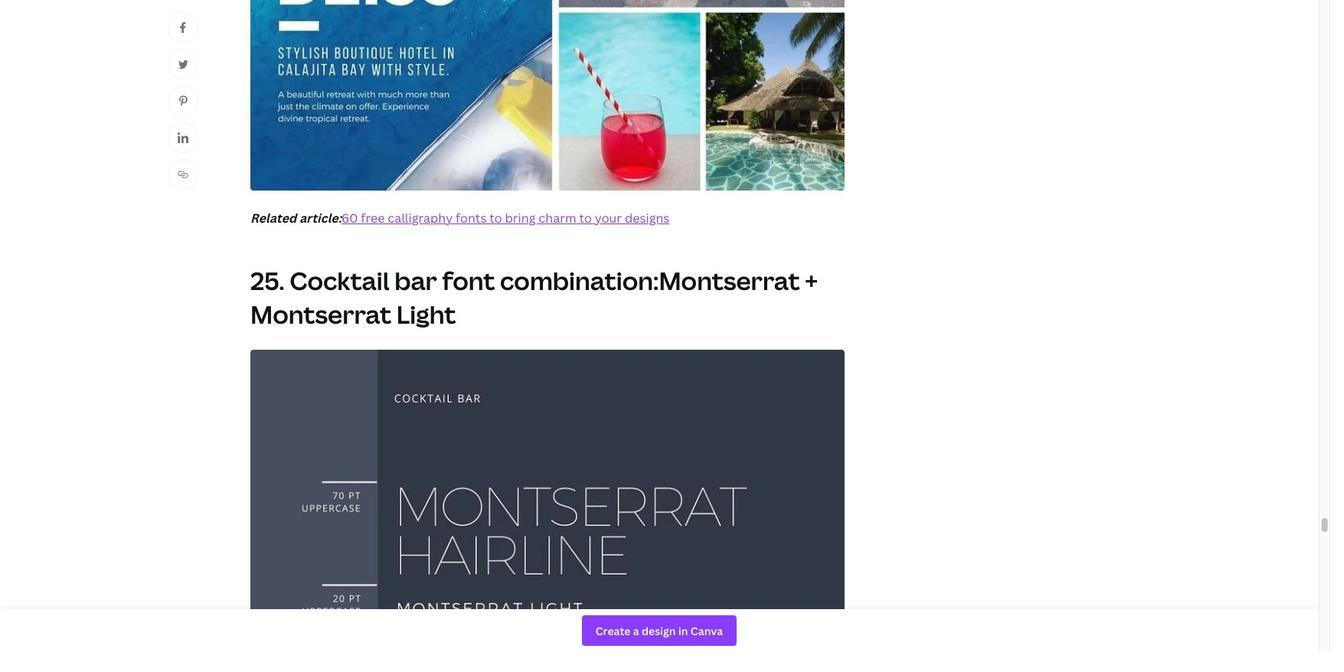Task type: vqa. For each thing, say whether or not it's contained in the screenshot.
the inside button
no



Task type: describe. For each thing, give the bounding box(es) containing it.
bar
[[394, 264, 437, 297]]

article:
[[299, 210, 342, 226]]

free
[[361, 210, 385, 226]]

font
[[442, 264, 495, 297]]

related
[[250, 210, 297, 226]]

2 to from the left
[[579, 210, 592, 226]]

25. cocktail bar font combination:montserrat + montserrat light
[[250, 264, 818, 331]]

calligraphy
[[388, 210, 453, 226]]

cocktail
[[290, 264, 389, 297]]

montserrat
[[250, 298, 392, 331]]



Task type: locate. For each thing, give the bounding box(es) containing it.
60 free calligraphy fonts to bring charm to your designs link
[[342, 210, 670, 226]]

to
[[490, 210, 502, 226], [579, 210, 592, 226]]

0 horizontal spatial to
[[490, 210, 502, 226]]

light
[[397, 298, 456, 331]]

+
[[805, 264, 818, 297]]

to left the your
[[579, 210, 592, 226]]

related article: 60 free calligraphy fonts to bring charm to your designs
[[250, 210, 670, 226]]

to left "bring"
[[490, 210, 502, 226]]

1 to from the left
[[490, 210, 502, 226]]

fonts
[[456, 210, 487, 226]]

bring
[[505, 210, 536, 226]]

25.
[[250, 264, 285, 297]]

combination:montserrat
[[500, 264, 800, 297]]

60
[[342, 210, 358, 226]]

your
[[595, 210, 622, 226]]

1 horizontal spatial to
[[579, 210, 592, 226]]

designs
[[625, 210, 670, 226]]

charm
[[539, 210, 576, 226]]



